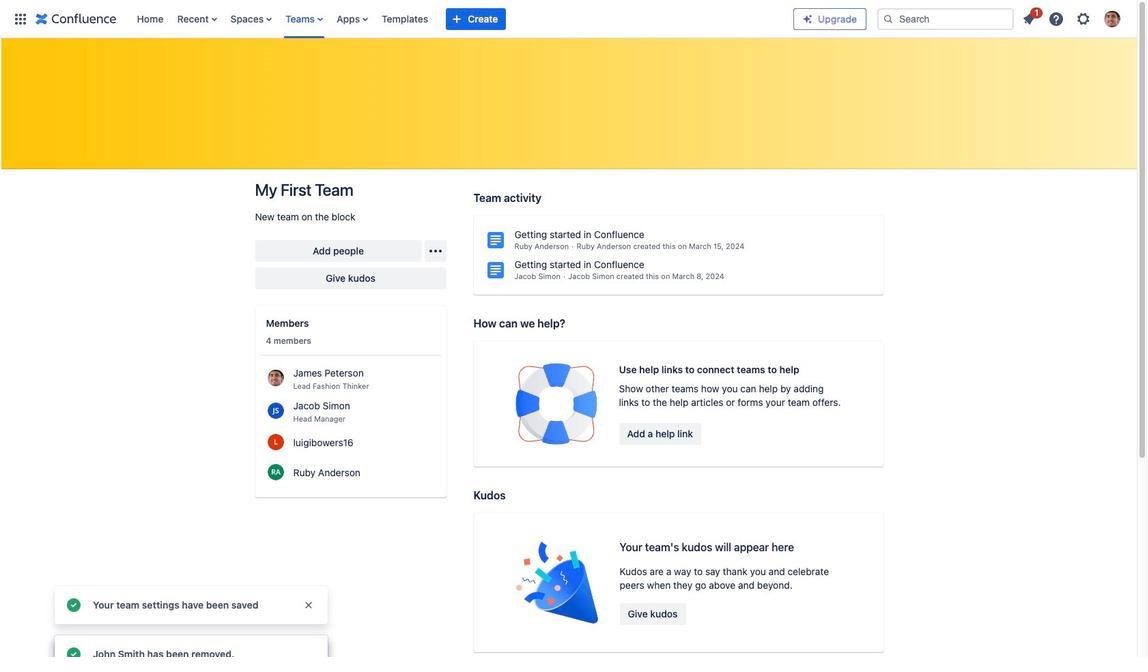 Task type: locate. For each thing, give the bounding box(es) containing it.
1 horizontal spatial list
[[1017, 5, 1129, 31]]

3 more information about this user image from the top
[[267, 464, 284, 480]]

dismiss image
[[303, 600, 314, 611]]

list item
[[1017, 5, 1043, 30]]

0 vertical spatial more information about this user image
[[267, 403, 284, 419]]

list for appswitcher icon
[[130, 0, 793, 38]]

more information about this user image
[[267, 403, 284, 419], [267, 434, 284, 450], [267, 464, 284, 480]]

premium image
[[802, 13, 813, 24]]

list item inside 'list'
[[1017, 5, 1043, 30]]

confluence image
[[36, 11, 116, 27], [36, 11, 116, 27]]

banner
[[0, 0, 1137, 38]]

0 vertical spatial success image
[[66, 598, 82, 614]]

list
[[130, 0, 793, 38], [1017, 5, 1129, 31]]

1 vertical spatial more information about this user image
[[267, 434, 284, 450]]

help icon image
[[1048, 11, 1065, 27]]

1 success image from the top
[[66, 598, 82, 614]]

2 vertical spatial more information about this user image
[[267, 464, 284, 480]]

1 vertical spatial success image
[[66, 647, 82, 658]]

list for the premium icon
[[1017, 5, 1129, 31]]

0 horizontal spatial list
[[130, 0, 793, 38]]

actions image
[[427, 243, 444, 259]]

success image
[[66, 598, 82, 614], [66, 647, 82, 658]]

None search field
[[877, 8, 1014, 30]]



Task type: vqa. For each thing, say whether or not it's contained in the screenshot.
Create project ICON
no



Task type: describe. For each thing, give the bounding box(es) containing it.
search image
[[883, 13, 894, 24]]

1 more information about this user image from the top
[[267, 403, 284, 419]]

settings icon image
[[1076, 11, 1092, 27]]

your profile and preferences image
[[1104, 11, 1121, 27]]

more information about this user image
[[267, 370, 284, 386]]

success image
[[66, 647, 82, 658]]

2 success image from the top
[[66, 647, 82, 658]]

global element
[[8, 0, 793, 38]]

Search field
[[877, 8, 1014, 30]]

2 more information about this user image from the top
[[267, 434, 284, 450]]

appswitcher icon image
[[12, 11, 29, 27]]

notification icon image
[[1021, 11, 1037, 27]]



